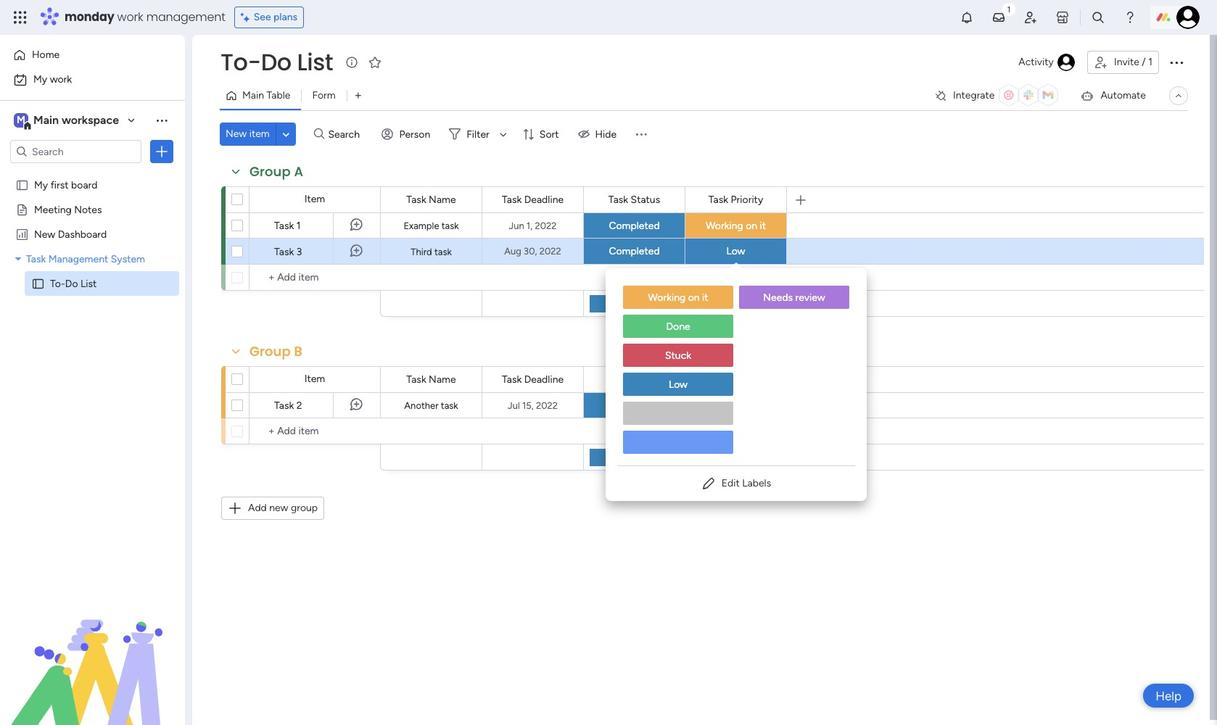 Task type: vqa. For each thing, say whether or not it's contained in the screenshot.
Activity
yes



Task type: locate. For each thing, give the bounding box(es) containing it.
v2 search image
[[314, 126, 325, 142]]

2 deadline from the top
[[524, 373, 564, 386]]

priority for 2nd task priority field from the bottom of the page
[[731, 193, 763, 206]]

0 vertical spatial working on it
[[706, 219, 766, 232]]

list
[[297, 46, 333, 78], [81, 277, 97, 289]]

1 vertical spatial task status
[[609, 373, 660, 386]]

list up form
[[297, 46, 333, 78]]

0 horizontal spatial new
[[34, 228, 55, 240]]

do
[[261, 46, 291, 78], [65, 277, 78, 289]]

Task Name field
[[403, 192, 460, 208], [403, 372, 460, 388]]

update feed image
[[992, 10, 1006, 25]]

0 vertical spatial completed
[[609, 219, 660, 232]]

priority for 1st task priority field from the bottom of the page
[[731, 373, 763, 386]]

1 horizontal spatial on
[[746, 219, 757, 232]]

show board description image
[[343, 55, 361, 70]]

1 horizontal spatial list
[[297, 46, 333, 78]]

priority
[[731, 193, 763, 206], [731, 373, 763, 386]]

1 item from the top
[[304, 193, 325, 205]]

main left table
[[242, 89, 264, 102]]

0 vertical spatial priority
[[731, 193, 763, 206]]

to-do list inside list box
[[50, 277, 97, 289]]

1 vertical spatial low
[[669, 379, 688, 391]]

jul
[[508, 400, 520, 411]]

1 horizontal spatial working
[[706, 219, 743, 232]]

0 horizontal spatial it
[[702, 292, 708, 304]]

1 vertical spatial group
[[250, 342, 291, 361]]

2 vertical spatial low
[[726, 399, 745, 412]]

1 task status field from the top
[[605, 192, 664, 208]]

main
[[242, 89, 264, 102], [33, 113, 59, 127]]

status down the "stuck" option
[[631, 373, 660, 386]]

2 item from the top
[[304, 373, 325, 385]]

0 vertical spatial task status field
[[605, 192, 664, 208]]

list inside list box
[[81, 277, 97, 289]]

status for group b
[[631, 373, 660, 386]]

0 horizontal spatial on
[[688, 292, 700, 304]]

deadline
[[524, 193, 564, 206], [524, 373, 564, 386]]

task name field up another task
[[403, 372, 460, 388]]

lottie animation image
[[0, 579, 185, 725]]

0 vertical spatial task name
[[407, 193, 456, 206]]

work
[[117, 9, 143, 25], [50, 73, 72, 86]]

new left item
[[226, 128, 247, 140]]

see
[[254, 11, 271, 23]]

angle down image
[[283, 129, 290, 140]]

low
[[726, 245, 745, 258], [669, 379, 688, 391], [726, 399, 745, 412]]

options image down workspace options icon in the left of the page
[[155, 144, 169, 159]]

task 1
[[274, 220, 301, 232]]

0 vertical spatial + add item text field
[[257, 269, 374, 287]]

1 vertical spatial task name field
[[403, 372, 460, 388]]

2 name from the top
[[429, 373, 456, 386]]

working on it
[[706, 219, 766, 232], [648, 292, 708, 304]]

task name field up example task
[[403, 192, 460, 208]]

0 vertical spatial my
[[33, 73, 47, 86]]

edit labels button
[[617, 472, 855, 495]]

option
[[0, 172, 185, 174], [623, 402, 733, 425], [623, 431, 733, 454]]

invite members image
[[1024, 10, 1038, 25]]

task deadline up jun 1, 2022
[[502, 193, 564, 206]]

task name up example task
[[407, 193, 456, 206]]

name up example task
[[429, 193, 456, 206]]

1 vertical spatial name
[[429, 373, 456, 386]]

task status for group a
[[609, 193, 660, 206]]

2 task name field from the top
[[403, 372, 460, 388]]

1 vertical spatial new
[[34, 228, 55, 240]]

public board image
[[15, 178, 29, 192], [15, 202, 29, 216]]

To-Do List field
[[217, 46, 337, 78]]

1 vertical spatial it
[[702, 292, 708, 304]]

form button
[[301, 84, 347, 107]]

0 vertical spatial work
[[117, 9, 143, 25]]

task deadline field up the jul 15, 2022
[[498, 372, 567, 388]]

new right public dashboard icon
[[34, 228, 55, 240]]

jun 1, 2022
[[509, 220, 557, 231]]

automate button
[[1075, 84, 1152, 107]]

1 vertical spatial status
[[631, 373, 660, 386]]

2 vertical spatial task
[[441, 400, 458, 411]]

0 vertical spatial new
[[226, 128, 247, 140]]

task 3
[[274, 246, 302, 258]]

1 vertical spatial working on it
[[648, 292, 708, 304]]

Group B field
[[246, 342, 306, 361]]

my for my work
[[33, 73, 47, 86]]

sort button
[[516, 123, 568, 146]]

1 vertical spatial main
[[33, 113, 59, 127]]

1 vertical spatial task deadline
[[502, 373, 564, 386]]

new
[[226, 128, 247, 140], [34, 228, 55, 240]]

2 task deadline from the top
[[502, 373, 564, 386]]

1 vertical spatial working
[[648, 292, 686, 304]]

1 task priority field from the top
[[705, 192, 767, 208]]

select product image
[[13, 10, 28, 25]]

1 task status from the top
[[609, 193, 660, 206]]

0 vertical spatial 1
[[1149, 56, 1153, 68]]

item
[[304, 193, 325, 205], [304, 373, 325, 385]]

options image right "/"
[[1168, 54, 1185, 71]]

0 vertical spatial public board image
[[15, 178, 29, 192]]

1 vertical spatial + add item text field
[[257, 423, 374, 440]]

task deadline up the jul 15, 2022
[[502, 373, 564, 386]]

1 vertical spatial completed
[[609, 245, 660, 258]]

my inside list box
[[34, 178, 48, 191]]

0 vertical spatial options image
[[1168, 54, 1185, 71]]

work down home
[[50, 73, 72, 86]]

management
[[146, 9, 225, 25]]

1 horizontal spatial work
[[117, 9, 143, 25]]

m
[[17, 114, 25, 126]]

1 vertical spatial deadline
[[524, 373, 564, 386]]

new for new item
[[226, 128, 247, 140]]

1 horizontal spatial to-
[[221, 46, 261, 78]]

0 vertical spatial 2022
[[535, 220, 557, 231]]

deadline up the jul 15, 2022
[[524, 373, 564, 386]]

1 vertical spatial to-do list
[[50, 277, 97, 289]]

1 vertical spatial item
[[304, 373, 325, 385]]

low inside low option
[[669, 379, 688, 391]]

task priority
[[709, 193, 763, 206], [709, 373, 763, 386]]

my inside option
[[33, 73, 47, 86]]

task deadline
[[502, 193, 564, 206], [502, 373, 564, 386]]

name for 2nd task name "field" from the bottom of the page
[[429, 193, 456, 206]]

2 task status field from the top
[[605, 372, 664, 388]]

to- up the main table 'button'
[[221, 46, 261, 78]]

2022 right '1,' at the top
[[535, 220, 557, 231]]

main right workspace image
[[33, 113, 59, 127]]

task right third
[[434, 246, 452, 257]]

task right another at left
[[441, 400, 458, 411]]

2022 right 15,
[[536, 400, 558, 411]]

0 vertical spatial task priority
[[709, 193, 763, 206]]

1 up 3 in the left top of the page
[[297, 220, 301, 232]]

1 vertical spatial to-
[[50, 277, 65, 289]]

to-do list
[[221, 46, 333, 78], [50, 277, 97, 289]]

+ add item text field down 2 on the bottom left of the page
[[257, 423, 374, 440]]

my left the first
[[34, 178, 48, 191]]

task name
[[407, 193, 456, 206], [407, 373, 456, 386]]

task status
[[609, 193, 660, 206], [609, 373, 660, 386]]

1 vertical spatial my
[[34, 178, 48, 191]]

0 vertical spatial item
[[304, 193, 325, 205]]

do inside list box
[[65, 277, 78, 289]]

2 group from the top
[[250, 342, 291, 361]]

task deadline field up jun 1, 2022
[[498, 192, 567, 208]]

workspace image
[[14, 112, 28, 128]]

0 horizontal spatial to-do list
[[50, 277, 97, 289]]

1 public board image from the top
[[15, 178, 29, 192]]

2022 for jul 15, 2022
[[536, 400, 558, 411]]

public board image left the first
[[15, 178, 29, 192]]

my down home
[[33, 73, 47, 86]]

low for completed
[[726, 399, 745, 412]]

1 deadline from the top
[[524, 193, 564, 206]]

new item button
[[220, 123, 276, 146]]

3
[[297, 246, 302, 258]]

task right example
[[442, 221, 459, 231]]

to-
[[221, 46, 261, 78], [50, 277, 65, 289]]

group
[[291, 502, 318, 514]]

kendall parks image
[[1177, 6, 1200, 29]]

task status down the "stuck" option
[[609, 373, 660, 386]]

1 vertical spatial work
[[50, 73, 72, 86]]

0 vertical spatial task status
[[609, 193, 660, 206]]

2 status from the top
[[631, 373, 660, 386]]

item for b
[[304, 373, 325, 385]]

1 vertical spatial priority
[[731, 373, 763, 386]]

to-do list up table
[[221, 46, 333, 78]]

2022 for aug 30, 2022
[[539, 246, 561, 257]]

example
[[404, 221, 439, 231]]

1 vertical spatial task deadline field
[[498, 372, 567, 388]]

0 vertical spatial task deadline field
[[498, 192, 567, 208]]

1 vertical spatial task priority
[[709, 373, 763, 386]]

public board image for my first board
[[15, 178, 29, 192]]

0 horizontal spatial 1
[[297, 220, 301, 232]]

notes
[[74, 203, 102, 215]]

0 vertical spatial list
[[297, 46, 333, 78]]

new inside button
[[226, 128, 247, 140]]

0 vertical spatial to-
[[221, 46, 261, 78]]

1 vertical spatial do
[[65, 277, 78, 289]]

my work link
[[9, 68, 176, 91]]

working
[[706, 219, 743, 232], [648, 292, 686, 304]]

collapse board header image
[[1173, 90, 1185, 102]]

2
[[297, 400, 302, 412]]

group for group a
[[250, 163, 291, 181]]

2 vertical spatial option
[[623, 431, 733, 454]]

to- right public board icon
[[50, 277, 65, 289]]

1 vertical spatial task priority field
[[705, 372, 767, 388]]

1 vertical spatial list
[[81, 277, 97, 289]]

list down 'task management system'
[[81, 277, 97, 289]]

aug 30, 2022
[[504, 246, 561, 257]]

0 horizontal spatial work
[[50, 73, 72, 86]]

task
[[407, 193, 426, 206], [502, 193, 522, 206], [609, 193, 628, 206], [709, 193, 728, 206], [274, 220, 294, 232], [274, 246, 294, 258], [26, 252, 46, 265], [407, 373, 426, 386], [502, 373, 522, 386], [609, 373, 628, 386], [709, 373, 728, 386], [274, 400, 294, 412]]

2 public board image from the top
[[15, 202, 29, 216]]

help image
[[1123, 10, 1138, 25]]

deadline up jun 1, 2022
[[524, 193, 564, 206]]

1 task deadline from the top
[[502, 193, 564, 206]]

2 task name from the top
[[407, 373, 456, 386]]

activity button
[[1013, 51, 1082, 74]]

lottie animation element
[[0, 579, 185, 725]]

2 task status from the top
[[609, 373, 660, 386]]

1 vertical spatial public board image
[[15, 202, 29, 216]]

1 name from the top
[[429, 193, 456, 206]]

options image
[[1168, 54, 1185, 71], [155, 144, 169, 159]]

0 vertical spatial name
[[429, 193, 456, 206]]

1 horizontal spatial 1
[[1149, 56, 1153, 68]]

1 vertical spatial task
[[434, 246, 452, 257]]

0 horizontal spatial do
[[65, 277, 78, 289]]

group b
[[250, 342, 302, 361]]

it inside option
[[702, 292, 708, 304]]

third task
[[411, 246, 452, 257]]

task name up another task
[[407, 373, 456, 386]]

see plans button
[[234, 7, 304, 28]]

edit labels
[[722, 477, 771, 490]]

0 horizontal spatial list
[[81, 277, 97, 289]]

0 horizontal spatial working
[[648, 292, 686, 304]]

0 vertical spatial do
[[261, 46, 291, 78]]

meeting
[[34, 203, 72, 215]]

Task Deadline field
[[498, 192, 567, 208], [498, 372, 567, 388]]

1 vertical spatial task name
[[407, 373, 456, 386]]

0 vertical spatial task deadline
[[502, 193, 564, 206]]

main for main table
[[242, 89, 264, 102]]

1 horizontal spatial new
[[226, 128, 247, 140]]

1 completed from the top
[[609, 219, 660, 232]]

do down management
[[65, 277, 78, 289]]

0 vertical spatial task priority field
[[705, 192, 767, 208]]

2 task priority from the top
[[709, 373, 763, 386]]

help
[[1156, 689, 1182, 703]]

1 task priority from the top
[[709, 193, 763, 206]]

1 right "/"
[[1149, 56, 1153, 68]]

0 vertical spatial group
[[250, 163, 291, 181]]

monday marketplace image
[[1056, 10, 1070, 25]]

work right monday
[[117, 9, 143, 25]]

group inside group a field
[[250, 163, 291, 181]]

main inside workspace selection 'element'
[[33, 113, 59, 127]]

main inside 'button'
[[242, 89, 264, 102]]

1 horizontal spatial list box
[[606, 274, 867, 466]]

to-do list down management
[[50, 277, 97, 289]]

0 vertical spatial main
[[242, 89, 264, 102]]

2 vertical spatial completed
[[609, 399, 660, 412]]

1 vertical spatial task status field
[[605, 372, 664, 388]]

1 task deadline field from the top
[[498, 192, 567, 208]]

task status down menu image
[[609, 193, 660, 206]]

1 vertical spatial 1
[[297, 220, 301, 232]]

group left a
[[250, 163, 291, 181]]

arrow down image
[[495, 126, 512, 143]]

2 vertical spatial 2022
[[536, 400, 558, 411]]

Task Priority field
[[705, 192, 767, 208], [705, 372, 767, 388]]

1 horizontal spatial main
[[242, 89, 264, 102]]

person
[[399, 128, 430, 140]]

task name for 2nd task name "field" from the bottom of the page
[[407, 193, 456, 206]]

0 vertical spatial on
[[746, 219, 757, 232]]

do up table
[[261, 46, 291, 78]]

0 vertical spatial status
[[631, 193, 660, 206]]

item down group a field
[[304, 193, 325, 205]]

2 + add item text field from the top
[[257, 423, 374, 440]]

0 vertical spatial task name field
[[403, 192, 460, 208]]

1 vertical spatial on
[[688, 292, 700, 304]]

done option
[[623, 315, 733, 340]]

list box
[[0, 169, 185, 491], [606, 274, 867, 466]]

2022 right 30, at top left
[[539, 246, 561, 257]]

0 vertical spatial working
[[706, 219, 743, 232]]

invite
[[1114, 56, 1140, 68]]

task name for 1st task name "field" from the bottom of the page
[[407, 373, 456, 386]]

2022
[[535, 220, 557, 231], [539, 246, 561, 257], [536, 400, 558, 411]]

new inside list box
[[34, 228, 55, 240]]

stuck
[[665, 350, 691, 362]]

+ Add item text field
[[257, 269, 374, 287], [257, 423, 374, 440]]

1 vertical spatial 2022
[[539, 246, 561, 257]]

task status field down the "stuck" option
[[605, 372, 664, 388]]

0 horizontal spatial main
[[33, 113, 59, 127]]

needs
[[763, 292, 793, 304]]

system
[[111, 252, 145, 265]]

item down the group b field
[[304, 373, 325, 385]]

task status field down menu image
[[605, 192, 664, 208]]

1 priority from the top
[[731, 193, 763, 206]]

1 task name field from the top
[[403, 192, 460, 208]]

0 vertical spatial it
[[760, 219, 766, 232]]

status down menu image
[[631, 193, 660, 206]]

0 vertical spatial to-do list
[[221, 46, 333, 78]]

2 priority from the top
[[731, 373, 763, 386]]

+ add item text field down 3 in the left top of the page
[[257, 269, 374, 287]]

task deadline for 2nd task deadline field from the bottom
[[502, 193, 564, 206]]

work inside option
[[50, 73, 72, 86]]

Task Status field
[[605, 192, 664, 208], [605, 372, 664, 388]]

group left b
[[250, 342, 291, 361]]

group
[[250, 163, 291, 181], [250, 342, 291, 361]]

group inside the group b field
[[250, 342, 291, 361]]

name up another task
[[429, 373, 456, 386]]

task status for group b
[[609, 373, 660, 386]]

task status field for b
[[605, 372, 664, 388]]

1 task name from the top
[[407, 193, 456, 206]]

completed
[[609, 219, 660, 232], [609, 245, 660, 258], [609, 399, 660, 412]]

1 group from the top
[[250, 163, 291, 181]]

0 vertical spatial task
[[442, 221, 459, 231]]

task
[[442, 221, 459, 231], [434, 246, 452, 257], [441, 400, 458, 411]]

1 status from the top
[[631, 193, 660, 206]]

0 horizontal spatial list box
[[0, 169, 185, 491]]

group a
[[250, 163, 303, 181]]

1 horizontal spatial it
[[760, 219, 766, 232]]

add new group
[[248, 502, 318, 514]]

0 horizontal spatial options image
[[155, 144, 169, 159]]

workspace options image
[[155, 113, 169, 127]]

public board image up public dashboard icon
[[15, 202, 29, 216]]



Task type: describe. For each thing, give the bounding box(es) containing it.
task inside list box
[[26, 252, 46, 265]]

b
[[294, 342, 302, 361]]

integrate button
[[929, 81, 1069, 111]]

/
[[1142, 56, 1146, 68]]

1 vertical spatial option
[[623, 402, 733, 425]]

1,
[[527, 220, 533, 231]]

automate
[[1101, 89, 1146, 102]]

Search field
[[325, 124, 368, 144]]

integrate
[[953, 89, 995, 102]]

add new group button
[[221, 497, 324, 520]]

a
[[294, 163, 303, 181]]

example task
[[404, 221, 459, 231]]

name for 1st task name "field" from the bottom of the page
[[429, 373, 456, 386]]

Search in workspace field
[[30, 143, 121, 160]]

search everything image
[[1091, 10, 1106, 25]]

monday work management
[[65, 9, 225, 25]]

1 vertical spatial options image
[[155, 144, 169, 159]]

public board image
[[31, 276, 45, 290]]

sort
[[540, 128, 559, 140]]

list box containing working on it
[[606, 274, 867, 466]]

invite / 1
[[1114, 56, 1153, 68]]

main for main workspace
[[33, 113, 59, 127]]

see plans
[[254, 11, 298, 23]]

another
[[404, 400, 439, 411]]

status for group a
[[631, 193, 660, 206]]

working on it inside option
[[648, 292, 708, 304]]

stuck option
[[623, 344, 733, 369]]

jul 15, 2022
[[508, 400, 558, 411]]

new
[[269, 502, 288, 514]]

on inside option
[[688, 292, 700, 304]]

working on it option
[[623, 286, 733, 310]]

third
[[411, 246, 432, 257]]

my work option
[[9, 68, 176, 91]]

review
[[796, 292, 825, 304]]

deadline for 2nd task deadline field from the top of the page
[[524, 373, 564, 386]]

jun
[[509, 220, 524, 231]]

plans
[[274, 11, 298, 23]]

3 completed from the top
[[609, 399, 660, 412]]

1 inside button
[[1149, 56, 1153, 68]]

2022 for jun 1, 2022
[[535, 220, 557, 231]]

1 + add item text field from the top
[[257, 269, 374, 287]]

public board image for meeting notes
[[15, 202, 29, 216]]

aug
[[504, 246, 522, 257]]

my first board
[[34, 178, 98, 191]]

filter button
[[443, 123, 512, 146]]

my for my first board
[[34, 178, 48, 191]]

task priority for 1st task priority field from the bottom of the page
[[709, 373, 763, 386]]

task priority for 2nd task priority field from the bottom of the page
[[709, 193, 763, 206]]

activity
[[1019, 56, 1054, 68]]

edit
[[722, 477, 740, 490]]

task management system
[[26, 252, 145, 265]]

group for group b
[[250, 342, 291, 361]]

work for monday
[[117, 9, 143, 25]]

my work
[[33, 73, 72, 86]]

filter
[[467, 128, 490, 140]]

task deadline for 2nd task deadline field from the top of the page
[[502, 373, 564, 386]]

first
[[51, 178, 69, 191]]

low for working on it
[[669, 379, 688, 391]]

dashboard
[[58, 228, 107, 240]]

add
[[248, 502, 267, 514]]

needs review option
[[739, 286, 850, 310]]

task 2
[[274, 400, 302, 412]]

form
[[312, 89, 336, 102]]

hide button
[[572, 123, 625, 146]]

person button
[[376, 123, 439, 146]]

home link
[[9, 44, 176, 67]]

hide
[[595, 128, 617, 140]]

workspace
[[62, 113, 119, 127]]

2 task deadline field from the top
[[498, 372, 567, 388]]

menu image
[[634, 127, 649, 141]]

item for a
[[304, 193, 325, 205]]

task for example task
[[442, 221, 459, 231]]

Group A field
[[246, 163, 307, 181]]

item
[[249, 128, 270, 140]]

low option
[[623, 373, 733, 398]]

2 task priority field from the top
[[705, 372, 767, 388]]

notifications image
[[960, 10, 974, 25]]

management
[[48, 252, 108, 265]]

new for new dashboard
[[34, 228, 55, 240]]

labels
[[742, 477, 771, 490]]

another task
[[404, 400, 458, 411]]

list box containing my first board
[[0, 169, 185, 491]]

0 vertical spatial low
[[726, 245, 745, 258]]

add view image
[[355, 90, 361, 101]]

1 horizontal spatial options image
[[1168, 54, 1185, 71]]

help button
[[1143, 684, 1194, 708]]

work for my
[[50, 73, 72, 86]]

home option
[[9, 44, 176, 67]]

15,
[[522, 400, 534, 411]]

task for another task
[[441, 400, 458, 411]]

main table
[[242, 89, 290, 102]]

meeting notes
[[34, 203, 102, 215]]

monday
[[65, 9, 114, 25]]

2 completed from the top
[[609, 245, 660, 258]]

needs review
[[763, 292, 825, 304]]

task status field for a
[[605, 192, 664, 208]]

0 vertical spatial option
[[0, 172, 185, 174]]

new item
[[226, 128, 270, 140]]

30,
[[524, 246, 537, 257]]

working inside option
[[648, 292, 686, 304]]

public dashboard image
[[15, 227, 29, 241]]

caret down image
[[15, 254, 21, 264]]

0 horizontal spatial to-
[[50, 277, 65, 289]]

new dashboard
[[34, 228, 107, 240]]

board
[[71, 178, 98, 191]]

done
[[666, 321, 690, 333]]

main table button
[[220, 84, 301, 107]]

home
[[32, 49, 60, 61]]

1 image
[[1003, 1, 1016, 17]]

task for third task
[[434, 246, 452, 257]]

deadline for 2nd task deadline field from the bottom
[[524, 193, 564, 206]]

main workspace
[[33, 113, 119, 127]]

table
[[267, 89, 290, 102]]

1 horizontal spatial do
[[261, 46, 291, 78]]

workspace selection element
[[14, 112, 121, 131]]

add to favorites image
[[368, 55, 383, 69]]

invite / 1 button
[[1087, 51, 1159, 74]]

1 horizontal spatial to-do list
[[221, 46, 333, 78]]



